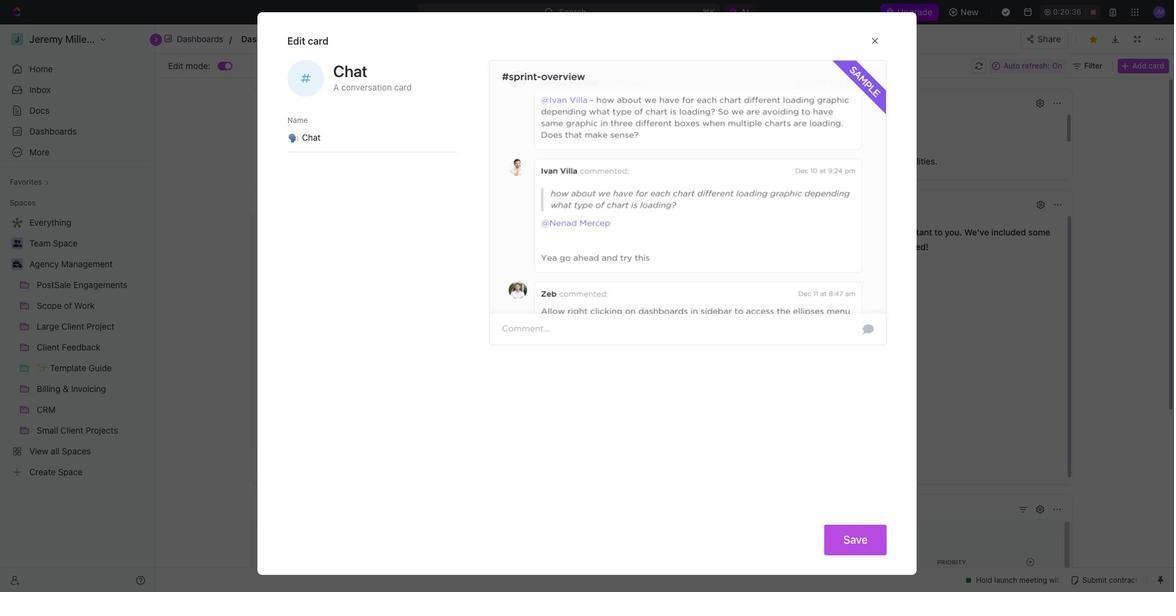Task type: describe. For each thing, give the bounding box(es) containing it.
or
[[809, 156, 817, 166]]

workspace.
[[818, 173, 864, 184]]

overview
[[738, 269, 776, 279]]

management inside sidebar navigation
[[61, 259, 113, 269]]

add inside "button"
[[1133, 61, 1147, 70]]

of inside to keep track of everything that's important to you. we've included some links to our help docs, blog, and university to get you started!
[[812, 227, 820, 237]]

files
[[724, 199, 746, 210]]

keep
[[767, 227, 786, 237]]

university
[[812, 242, 852, 252]]

edit card
[[288, 35, 329, 46]]

home link
[[5, 59, 150, 79]]

show
[[487, 156, 507, 166]]

clickup logo image
[[1114, 29, 1168, 40]]

example
[[441, 156, 474, 166]]

save button
[[825, 525, 887, 555]]

some
[[1029, 227, 1051, 237]]

0 horizontal spatial add
[[499, 173, 516, 184]]

possibilities.
[[889, 156, 938, 166]]

card inside chat a conversation card
[[394, 82, 412, 92]]

you.
[[945, 227, 962, 237]]

simple
[[413, 156, 439, 166]]

to up docs,
[[756, 227, 765, 237]]

to left the you.
[[935, 227, 943, 237]]

clickup inside "link"
[[705, 336, 737, 346]]

the
[[553, 173, 566, 184]]

on
[[1053, 61, 1063, 70]]

build
[[719, 299, 740, 310]]

right
[[583, 173, 602, 184]]

share button
[[1021, 29, 1069, 49]]

get
[[865, 242, 878, 252]]

our
[[713, 242, 726, 252]]

chat a conversation card
[[333, 62, 412, 92]]

headquarters,
[[700, 156, 755, 166]]

1 horizontal spatial of
[[855, 156, 863, 166]]

visualize
[[724, 173, 758, 184]]

dashboards up top
[[545, 156, 592, 166]]

a inside chat a conversation card
[[333, 82, 339, 92]]

client
[[757, 156, 779, 166]]

to left "get"
[[854, 242, 862, 252]]

to down the 'personal'
[[678, 173, 686, 184]]

upgrade link
[[881, 4, 939, 21]]

pm
[[1094, 30, 1105, 39]]

is
[[397, 156, 404, 166]]

0 horizontal spatial you
[[510, 156, 524, 166]]

welcome to clickup dashboards button
[[264, 95, 1029, 112]]

and
[[795, 242, 810, 252]]

important
[[893, 227, 933, 237]]

favorites button
[[5, 175, 54, 190]]

how
[[687, 299, 705, 310]]

inbox
[[29, 84, 51, 95]]

other
[[866, 156, 887, 166]]

welcome
[[265, 98, 308, 109]]

dashboards down the our
[[687, 269, 736, 279]]

at for card]
[[543, 173, 551, 184]]

we've
[[965, 227, 989, 237]]

agency management
[[29, 259, 113, 269]]

variety
[[827, 156, 853, 166]]

0:20:36 button
[[1041, 5, 1101, 20]]

links
[[758, 199, 782, 210]]

favorites
[[10, 177, 42, 187]]

this is a simple example to show you how dashboards can work as your personal headquarters, client portal, or a variety of other possibilities.
[[378, 156, 940, 166]]

university:
[[739, 336, 782, 346]]

new button
[[944, 2, 986, 22]]

dashboards inside "link"
[[885, 336, 934, 346]]

more
[[632, 173, 652, 184]]

spaces
[[10, 198, 36, 207]]

📚 docs, files & links button
[[680, 196, 1029, 213]]

there!
[[641, 124, 693, 145]]

1 vertical spatial you
[[708, 173, 722, 184]]

you inside to keep track of everything that's important to you. we've included some links to our help docs, blog, and university to get you started!
[[880, 242, 895, 252]]

share
[[1038, 33, 1061, 44]]

card for edit card
[[308, 35, 329, 46]]

this
[[378, 156, 395, 166]]

upgrade
[[898, 7, 933, 17]]

&
[[748, 199, 755, 210]]

dashboards up 'mode:'
[[177, 33, 223, 44]]

edit for edit mode:
[[168, 60, 183, 71]]

what's
[[761, 173, 787, 184]]

dashboard
[[836, 299, 880, 310]]

hey
[[604, 124, 637, 145]]

dashboards overview
[[687, 269, 776, 279]]

docs
[[29, 105, 50, 116]]



Task type: vqa. For each thing, say whether or not it's contained in the screenshot.
off image
no



Task type: locate. For each thing, give the bounding box(es) containing it.
at left the
[[543, 173, 551, 184]]

0 vertical spatial edit
[[288, 35, 306, 46]]

1 horizontal spatial a
[[742, 299, 748, 310]]

clickup inside button
[[322, 98, 358, 109]]

with
[[866, 336, 883, 346]]

1 a from the left
[[406, 156, 411, 166]]

guide
[[882, 299, 906, 310]]

can
[[595, 156, 609, 166]]

1 vertical spatial card
[[1149, 61, 1165, 70]]

you left how
[[510, 156, 524, 166]]

a right build on the right bottom
[[742, 299, 748, 310]]

of left other
[[855, 156, 863, 166]]

docs,
[[696, 199, 722, 210]]

dashboards down docs
[[29, 126, 77, 136]]

1 vertical spatial help
[[728, 242, 746, 252]]

1:07
[[1076, 30, 1091, 39]]

1 vertical spatial add
[[499, 173, 516, 184]]

of right track
[[812, 227, 820, 237]]

dec
[[1015, 30, 1030, 39]]

dashboards link up 'mode:'
[[161, 30, 228, 48]]

0 vertical spatial add
[[1133, 61, 1147, 70]]

0 horizontal spatial of
[[812, 227, 820, 237]]

help down the 'personal'
[[689, 173, 706, 184]]

2 vertical spatial you
[[880, 242, 895, 252]]

0 vertical spatial of
[[855, 156, 863, 166]]

add
[[614, 173, 629, 184]]

everything
[[822, 227, 865, 237]]

add right [+
[[499, 173, 516, 184]]

refresh:
[[1022, 61, 1050, 70]]

1 vertical spatial your
[[798, 173, 816, 184]]

0 vertical spatial management
[[61, 259, 113, 269]]

to left the our
[[702, 242, 710, 252]]

a up the welcome to clickup dashboards
[[333, 82, 339, 92]]

0 horizontal spatial management
[[61, 259, 113, 269]]

you down headquarters, at the right
[[708, 173, 722, 184]]

reporting
[[824, 336, 864, 346]]

1 vertical spatial dashboards link
[[5, 122, 150, 141]]

a right is
[[406, 156, 411, 166]]

leverage
[[785, 336, 822, 346]]

0 horizontal spatial card
[[308, 35, 329, 46]]

at for 2023
[[1067, 30, 1074, 39]]

clickup down conversation
[[322, 98, 358, 109]]

cards
[[654, 173, 676, 184]]

mode:
[[186, 60, 211, 71]]

2023
[[1045, 30, 1065, 39]]

1 horizontal spatial management
[[781, 299, 834, 310]]

1 vertical spatial edit
[[168, 60, 183, 71]]

name
[[288, 116, 308, 125]]

1 horizontal spatial clickup
[[705, 336, 737, 346]]

0 horizontal spatial a
[[406, 156, 411, 166]]

edit for edit card
[[288, 35, 306, 46]]

0 vertical spatial help
[[689, 173, 706, 184]]

add card
[[1133, 61, 1165, 70]]

personal
[[664, 156, 698, 166]]

started!
[[897, 242, 929, 252]]

of
[[855, 156, 863, 166], [812, 227, 820, 237]]

home
[[29, 64, 53, 74]]

agency
[[29, 259, 59, 269]]

that's
[[867, 227, 891, 237]]

card
[[308, 35, 329, 46], [1149, 61, 1165, 70], [394, 82, 412, 92]]

2 a from the left
[[820, 156, 824, 166]]

help right the our
[[728, 242, 746, 252]]

0 vertical spatial a
[[333, 82, 339, 92]]

a
[[406, 156, 411, 166], [820, 156, 824, 166]]

edit mode:
[[168, 60, 211, 71]]

portal,
[[781, 156, 807, 166]]

0 horizontal spatial edit
[[168, 60, 183, 71]]

1 vertical spatial a
[[742, 299, 748, 310]]

a
[[333, 82, 339, 92], [742, 299, 748, 310]]

top
[[568, 173, 581, 184]]

dashboards inside sidebar navigation
[[29, 126, 77, 136]]

work
[[611, 156, 630, 166]]

project
[[750, 299, 779, 310]]

add
[[1133, 61, 1147, 70], [499, 173, 516, 184]]

management right the agency
[[61, 259, 113, 269]]

1 horizontal spatial help
[[728, 242, 746, 252]]

in
[[789, 173, 796, 184]]

1 horizontal spatial add
[[1133, 61, 1147, 70]]

at left 1:07
[[1067, 30, 1074, 39]]

0 vertical spatial you
[[510, 156, 524, 166]]

search...
[[559, 7, 594, 17]]

your right in
[[798, 173, 816, 184]]

👋
[[696, 124, 715, 145]]

a right or
[[820, 156, 824, 166]]

to left show
[[476, 156, 484, 166]]

clickup university: leverage reporting with dashboards link
[[705, 327, 934, 356]]

0 horizontal spatial a
[[333, 82, 339, 92]]

1 vertical spatial clickup
[[705, 336, 737, 346]]

2 vertical spatial card
[[394, 82, 412, 92]]

track
[[789, 227, 809, 237]]

0 vertical spatial your
[[644, 156, 661, 166]]

1 vertical spatial at
[[543, 173, 551, 184]]

2 horizontal spatial you
[[880, 242, 895, 252]]

to right welcome
[[310, 98, 319, 109]]

blog,
[[772, 242, 793, 252]]

1 horizontal spatial at
[[1067, 30, 1074, 39]]

dashboards link down docs link
[[5, 122, 150, 141]]

you
[[510, 156, 524, 166], [708, 173, 722, 184], [880, 242, 895, 252]]

at
[[1067, 30, 1074, 39], [543, 173, 551, 184]]

[+
[[488, 173, 497, 184]]

card]
[[518, 173, 541, 184]]

0 horizontal spatial clickup
[[322, 98, 358, 109]]

📚
[[681, 199, 693, 210]]

1 horizontal spatial your
[[798, 173, 816, 184]]

auto
[[1004, 61, 1020, 70]]

docs,
[[748, 242, 770, 252]]

0 vertical spatial card
[[308, 35, 329, 46]]

to
[[310, 98, 319, 109], [476, 156, 484, 166], [604, 173, 612, 184], [678, 173, 686, 184], [756, 227, 765, 237], [935, 227, 943, 237], [702, 242, 710, 252], [854, 242, 862, 252]]

save
[[844, 533, 868, 546]]

hey there! 👋
[[604, 124, 715, 145]]

to left the add
[[604, 173, 612, 184]]

1 vertical spatial management
[[781, 299, 834, 310]]

1 vertical spatial of
[[812, 227, 820, 237]]

management up leverage
[[781, 299, 834, 310]]

1 horizontal spatial card
[[394, 82, 412, 92]]

to keep track of everything that's important to you. we've included some links to our help docs, blog, and university to get you started!
[[681, 227, 1053, 252]]

0 horizontal spatial dashboards link
[[5, 122, 150, 141]]

None text field
[[241, 31, 581, 46]]

1 horizontal spatial you
[[708, 173, 722, 184]]

docs link
[[5, 101, 150, 121]]

0 horizontal spatial your
[[644, 156, 661, 166]]

0:20:36
[[1054, 7, 1082, 17]]

sidebar navigation
[[0, 24, 156, 592]]

as
[[633, 156, 642, 166]]

1 horizontal spatial dashboards link
[[161, 30, 228, 48]]

Card name text field
[[288, 126, 459, 149]]

0 horizontal spatial at
[[543, 173, 551, 184]]

0 horizontal spatial help
[[689, 173, 706, 184]]

clickup university: leverage reporting with dashboards
[[705, 336, 934, 346]]

0 vertical spatial clickup
[[322, 98, 358, 109]]

⌘k
[[703, 7, 716, 17]]

clickup down build on the right bottom
[[705, 336, 737, 346]]

your right as
[[644, 156, 661, 166]]

dashboards down conversation
[[360, 98, 416, 109]]

how to build a project management dashboard guide
[[687, 299, 906, 310]]

to inside button
[[310, 98, 319, 109]]

1 horizontal spatial edit
[[288, 35, 306, 46]]

to
[[707, 299, 717, 310]]

1 horizontal spatial a
[[820, 156, 824, 166]]

help inside to keep track of everything that's important to you. we've included some links to our help docs, blog, and university to get you started!
[[728, 242, 746, 252]]

2 horizontal spatial card
[[1149, 61, 1165, 70]]

0 vertical spatial at
[[1067, 30, 1074, 39]]

📚 docs, files & links
[[681, 199, 782, 210]]

add card button
[[1118, 58, 1170, 73]]

your
[[644, 156, 661, 166], [798, 173, 816, 184]]

new
[[961, 7, 979, 17]]

dashboards right with
[[885, 336, 934, 346]]

[+ add card] at the top right to add more cards to help you visualize what's in your workspace.
[[488, 173, 864, 184]]

add down clickup logo at the top of the page
[[1133, 61, 1147, 70]]

dashboards inside button
[[360, 98, 416, 109]]

0 vertical spatial dashboards link
[[161, 30, 228, 48]]

clickup
[[322, 98, 358, 109], [705, 336, 737, 346]]

agency management link
[[29, 254, 148, 274]]

card inside "button"
[[1149, 61, 1165, 70]]

card for add card
[[1149, 61, 1165, 70]]

dashboards
[[177, 33, 223, 44], [360, 98, 416, 109], [29, 126, 77, 136], [545, 156, 592, 166], [687, 269, 736, 279], [885, 336, 934, 346]]

you right "get"
[[880, 242, 895, 252]]

auto refresh: on
[[1004, 61, 1063, 70]]

business time image
[[13, 261, 22, 268]]



